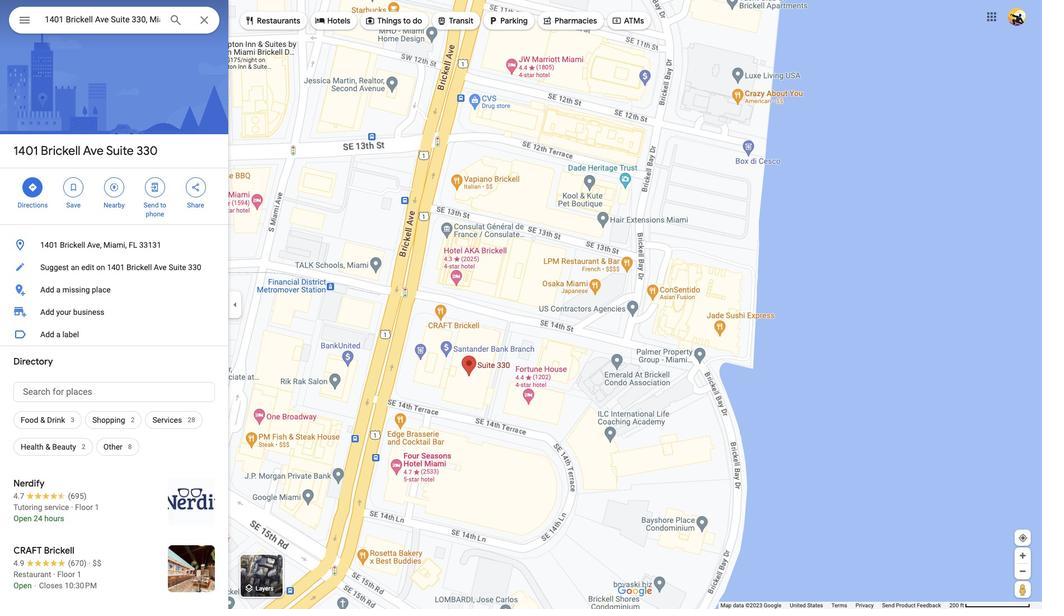 Task type: describe. For each thing, give the bounding box(es) containing it.
1 vertical spatial ·
[[89, 559, 91, 568]]

4.7
[[13, 492, 24, 501]]

0 vertical spatial suite
[[106, 143, 134, 159]]

add your business
[[40, 308, 104, 317]]

tutoring
[[13, 503, 42, 512]]

28
[[188, 417, 195, 424]]

brickell for 1401 brickell ave, miami, fl 33131
[[60, 241, 85, 250]]

1401 brickell ave, miami, fl 33131 button
[[0, 234, 228, 256]]

 pharmacies
[[543, 15, 597, 27]]

brickell for 1401 brickell ave suite 330
[[41, 143, 80, 159]]

your
[[56, 308, 71, 317]]

a for label
[[56, 330, 60, 339]]

service
[[44, 503, 69, 512]]

33131
[[139, 241, 161, 250]]

hours
[[44, 515, 64, 524]]

 transit
[[437, 15, 474, 27]]

directory
[[13, 357, 53, 368]]

· inside 'tutoring service · floor 1 open 24 hours'
[[71, 503, 73, 512]]


[[18, 12, 31, 28]]

save
[[66, 202, 81, 209]]

3
[[71, 417, 74, 424]]


[[68, 181, 78, 194]]

data
[[733, 603, 744, 609]]

craft brickell
[[13, 546, 74, 557]]


[[612, 15, 622, 27]]

8
[[128, 443, 132, 451]]

4.7 stars 695 reviews image
[[13, 491, 87, 502]]

$$
[[93, 559, 101, 568]]

other 8
[[103, 443, 132, 452]]

1401 brickell ave suite 330 main content
[[0, 0, 228, 610]]

do
[[413, 16, 422, 26]]

beauty
[[52, 443, 76, 452]]

add for add your business
[[40, 308, 54, 317]]

©2023
[[746, 603, 763, 609]]

fl
[[129, 241, 137, 250]]

actions for 1401 brickell ave suite 330 region
[[0, 169, 228, 225]]

united states button
[[790, 602, 824, 610]]

privacy
[[856, 603, 874, 609]]

2 horizontal spatial 1401
[[107, 263, 125, 272]]

1401 Brickell Ave Suite 330, Miami, FL 33131 field
[[9, 7, 219, 34]]

atms
[[624, 16, 644, 26]]

restaurant · floor 1 open ⋅ closes 10:30 pm
[[13, 571, 97, 591]]


[[543, 15, 553, 27]]

share
[[187, 202, 204, 209]]

(695)
[[68, 492, 87, 501]]


[[437, 15, 447, 27]]

other
[[103, 443, 123, 452]]

1401 brickell ave, miami, fl 33131
[[40, 241, 161, 250]]

pharmacies
[[555, 16, 597, 26]]


[[28, 181, 38, 194]]

add a missing place button
[[0, 279, 228, 301]]

ft
[[961, 603, 964, 609]]

send for send product feedback
[[883, 603, 895, 609]]

 button
[[9, 7, 40, 36]]

add for add a missing place
[[40, 286, 54, 295]]


[[315, 15, 325, 27]]

nearby
[[104, 202, 125, 209]]

terms
[[832, 603, 848, 609]]

google account: ben nelson  
(ben.nelson1980@gmail.com) image
[[1008, 8, 1026, 26]]

add for add a label
[[40, 330, 54, 339]]

1401 for 1401 brickell ave suite 330
[[13, 143, 38, 159]]

united states
[[790, 603, 824, 609]]

(670)
[[68, 559, 87, 568]]

show your location image
[[1019, 534, 1029, 544]]

200 ft button
[[950, 603, 1031, 609]]

health
[[21, 443, 44, 452]]


[[365, 15, 375, 27]]

phone
[[146, 211, 164, 218]]

send for send to phone
[[144, 202, 159, 209]]

⋅
[[34, 582, 37, 591]]

open inside 'restaurant · floor 1 open ⋅ closes 10:30 pm'
[[13, 582, 32, 591]]

parking
[[501, 16, 528, 26]]

none text field inside 1401 brickell ave suite 330 main content
[[13, 382, 215, 403]]

label
[[62, 330, 79, 339]]

to inside send to phone
[[160, 202, 166, 209]]

edit
[[81, 263, 94, 272]]

send product feedback button
[[883, 602, 941, 610]]

200 ft
[[950, 603, 964, 609]]

show street view coverage image
[[1015, 582, 1031, 599]]

 restaurants
[[245, 15, 300, 27]]

0 horizontal spatial ave
[[83, 143, 104, 159]]


[[150, 181, 160, 194]]

4.9 stars 670 reviews image
[[13, 558, 87, 569]]

zoom in image
[[1019, 552, 1027, 560]]

brickell inside suggest an edit on 1401 brickell ave suite 330 button
[[127, 263, 152, 272]]

google maps element
[[0, 0, 1043, 610]]

1401 brickell ave suite 330
[[13, 143, 158, 159]]

floor inside 'restaurant · floor 1 open ⋅ closes 10:30 pm'
[[57, 571, 75, 580]]

craft
[[13, 546, 42, 557]]

directions
[[18, 202, 48, 209]]



Task type: locate. For each thing, give the bounding box(es) containing it.
send to phone
[[144, 202, 166, 218]]

3 add from the top
[[40, 330, 54, 339]]

0 horizontal spatial suite
[[106, 143, 134, 159]]

1401
[[13, 143, 38, 159], [40, 241, 58, 250], [107, 263, 125, 272]]

1 open from the top
[[13, 515, 32, 524]]

1 horizontal spatial ave
[[154, 263, 167, 272]]

ave up actions for 1401 brickell ave suite 330 region on the left top of page
[[83, 143, 104, 159]]

0 vertical spatial a
[[56, 286, 60, 295]]

1 vertical spatial send
[[883, 603, 895, 609]]

food & drink 3
[[21, 416, 74, 425]]


[[109, 181, 119, 194]]

 things to do
[[365, 15, 422, 27]]

none field inside 1401 brickell ave suite 330, miami, fl 33131 field
[[45, 13, 160, 26]]

1 vertical spatial 1401
[[40, 241, 58, 250]]

1 up 10:30 pm
[[77, 571, 81, 580]]

0 vertical spatial ave
[[83, 143, 104, 159]]

add a label
[[40, 330, 79, 339]]

to up phone
[[160, 202, 166, 209]]

· inside 'restaurant · floor 1 open ⋅ closes 10:30 pm'
[[53, 571, 55, 580]]

0 horizontal spatial &
[[40, 416, 45, 425]]

1401 up 
[[13, 143, 38, 159]]

google
[[764, 603, 782, 609]]

0 vertical spatial add
[[40, 286, 54, 295]]

0 horizontal spatial 330
[[137, 143, 158, 159]]

brickell left ave,
[[60, 241, 85, 250]]

business
[[73, 308, 104, 317]]

0 horizontal spatial floor
[[57, 571, 75, 580]]

 hotels
[[315, 15, 351, 27]]

floor
[[75, 503, 93, 512], [57, 571, 75, 580]]

1 vertical spatial ave
[[154, 263, 167, 272]]

send inside send product feedback "button"
[[883, 603, 895, 609]]

closes
[[39, 582, 63, 591]]

suggest an edit on 1401 brickell ave suite 330 button
[[0, 256, 228, 279]]

ave down 33131
[[154, 263, 167, 272]]

1 a from the top
[[56, 286, 60, 295]]

nerdify
[[13, 479, 45, 490]]

1 vertical spatial open
[[13, 582, 32, 591]]

zoom out image
[[1019, 568, 1027, 576]]

2 add from the top
[[40, 308, 54, 317]]

10:30 pm
[[65, 582, 97, 591]]

footer containing map data ©2023 google
[[721, 602, 950, 610]]

privacy button
[[856, 602, 874, 610]]

a left missing
[[56, 286, 60, 295]]

1 vertical spatial 330
[[188, 263, 201, 272]]

& right health
[[45, 443, 50, 452]]

0 horizontal spatial 1
[[77, 571, 81, 580]]

add down suggest
[[40, 286, 54, 295]]

send inside send to phone
[[144, 202, 159, 209]]

2 horizontal spatial ·
[[89, 559, 91, 568]]

 atms
[[612, 15, 644, 27]]

on
[[96, 263, 105, 272]]

suite
[[106, 143, 134, 159], [169, 263, 186, 272]]

· left the price: moderate image
[[89, 559, 91, 568]]

2 inside health & beauty 2
[[82, 443, 86, 451]]

& for beauty
[[45, 443, 50, 452]]

1 horizontal spatial suite
[[169, 263, 186, 272]]

1 vertical spatial to
[[160, 202, 166, 209]]

0 vertical spatial floor
[[75, 503, 93, 512]]

1401 right on
[[107, 263, 125, 272]]

1 vertical spatial 1
[[77, 571, 81, 580]]

1 add from the top
[[40, 286, 54, 295]]

open left ⋅
[[13, 582, 32, 591]]

brickell
[[41, 143, 80, 159], [60, 241, 85, 250], [127, 263, 152, 272], [44, 546, 74, 557]]

330 inside button
[[188, 263, 201, 272]]

an
[[71, 263, 79, 272]]

miami,
[[103, 241, 127, 250]]

services 28
[[153, 416, 195, 425]]

suite inside button
[[169, 263, 186, 272]]

united
[[790, 603, 806, 609]]

product
[[896, 603, 916, 609]]

open down tutoring
[[13, 515, 32, 524]]

suggest
[[40, 263, 69, 272]]

shopping
[[92, 416, 125, 425]]

send up phone
[[144, 202, 159, 209]]

None field
[[45, 13, 160, 26]]

states
[[808, 603, 824, 609]]

place
[[92, 286, 111, 295]]

1 horizontal spatial send
[[883, 603, 895, 609]]

ave,
[[87, 241, 102, 250]]

0 vertical spatial &
[[40, 416, 45, 425]]

1 horizontal spatial 1401
[[40, 241, 58, 250]]

add a label button
[[0, 324, 228, 346]]

1401 up suggest
[[40, 241, 58, 250]]

2 vertical spatial add
[[40, 330, 54, 339]]

collapse side panel image
[[229, 299, 241, 311]]

health & beauty 2
[[21, 443, 86, 452]]

1 right service
[[95, 503, 99, 512]]

brickell inside 1401 brickell ave, miami, fl 33131 button
[[60, 241, 85, 250]]

0 vertical spatial 1
[[95, 503, 99, 512]]

missing
[[62, 286, 90, 295]]

map
[[721, 603, 732, 609]]

0 horizontal spatial ·
[[53, 571, 55, 580]]

brickell up 
[[41, 143, 80, 159]]

1 vertical spatial add
[[40, 308, 54, 317]]

hotels
[[327, 16, 351, 26]]

food
[[21, 416, 38, 425]]

things
[[377, 16, 402, 26]]

& right food
[[40, 416, 45, 425]]

1 horizontal spatial 2
[[131, 417, 135, 424]]

terms button
[[832, 602, 848, 610]]

1 vertical spatial 2
[[82, 443, 86, 451]]

footer inside google maps 'element'
[[721, 602, 950, 610]]

1 inside 'tutoring service · floor 1 open 24 hours'
[[95, 503, 99, 512]]

1 horizontal spatial 330
[[188, 263, 201, 272]]

0 horizontal spatial send
[[144, 202, 159, 209]]

send left "product"
[[883, 603, 895, 609]]

0 vertical spatial send
[[144, 202, 159, 209]]

0 horizontal spatial to
[[160, 202, 166, 209]]

feedback
[[917, 603, 941, 609]]

2 a from the top
[[56, 330, 60, 339]]

2 right shopping
[[131, 417, 135, 424]]

0 vertical spatial to
[[403, 16, 411, 26]]

to left do
[[403, 16, 411, 26]]

brickell up 4.9 stars 670 reviews image
[[44, 546, 74, 557]]

· up closes
[[53, 571, 55, 580]]

floor down (670)
[[57, 571, 75, 580]]

2
[[131, 417, 135, 424], [82, 443, 86, 451]]

add left label
[[40, 330, 54, 339]]

ave inside button
[[154, 263, 167, 272]]

restaurant
[[13, 571, 51, 580]]

1 vertical spatial suite
[[169, 263, 186, 272]]

open inside 'tutoring service · floor 1 open 24 hours'
[[13, 515, 32, 524]]

shopping 2
[[92, 416, 135, 425]]

footer
[[721, 602, 950, 610]]

brickell for craft brickell
[[44, 546, 74, 557]]

send
[[144, 202, 159, 209], [883, 603, 895, 609]]

0 horizontal spatial 2
[[82, 443, 86, 451]]

1 horizontal spatial ·
[[71, 503, 73, 512]]

2 open from the top
[[13, 582, 32, 591]]

to inside  things to do
[[403, 16, 411, 26]]

2 vertical spatial ·
[[53, 571, 55, 580]]

24
[[34, 515, 42, 524]]

1 inside 'restaurant · floor 1 open ⋅ closes 10:30 pm'
[[77, 571, 81, 580]]

0 horizontal spatial 1401
[[13, 143, 38, 159]]

services
[[153, 416, 182, 425]]

restaurants
[[257, 16, 300, 26]]

1401 for 1401 brickell ave, miami, fl 33131
[[40, 241, 58, 250]]

layers
[[256, 586, 274, 593]]

brickell down fl
[[127, 263, 152, 272]]

2 vertical spatial 1401
[[107, 263, 125, 272]]

1 horizontal spatial &
[[45, 443, 50, 452]]

0 vertical spatial ·
[[71, 503, 73, 512]]

· down (695)
[[71, 503, 73, 512]]


[[191, 181, 201, 194]]

a for missing
[[56, 286, 60, 295]]

& for drink
[[40, 416, 45, 425]]

1 vertical spatial floor
[[57, 571, 75, 580]]

send product feedback
[[883, 603, 941, 609]]

1 horizontal spatial 1
[[95, 503, 99, 512]]

1 vertical spatial &
[[45, 443, 50, 452]]

2 right "beauty"
[[82, 443, 86, 451]]

None text field
[[13, 382, 215, 403]]

add your business link
[[0, 301, 228, 324]]

2 inside shopping 2
[[131, 417, 135, 424]]

0 vertical spatial 1401
[[13, 143, 38, 159]]

floor down (695)
[[75, 503, 93, 512]]

· $$
[[89, 559, 101, 568]]

0 vertical spatial open
[[13, 515, 32, 524]]

add left your
[[40, 308, 54, 317]]

tutoring service · floor 1 open 24 hours
[[13, 503, 99, 524]]

drink
[[47, 416, 65, 425]]


[[245, 15, 255, 27]]

1 vertical spatial a
[[56, 330, 60, 339]]

a left label
[[56, 330, 60, 339]]

add a missing place
[[40, 286, 111, 295]]

1 horizontal spatial floor
[[75, 503, 93, 512]]

0 vertical spatial 330
[[137, 143, 158, 159]]

floor inside 'tutoring service · floor 1 open 24 hours'
[[75, 503, 93, 512]]

transit
[[449, 16, 474, 26]]

4.9
[[13, 559, 24, 568]]

map data ©2023 google
[[721, 603, 782, 609]]

price: moderate image
[[93, 559, 101, 568]]

1 horizontal spatial to
[[403, 16, 411, 26]]

200
[[950, 603, 959, 609]]


[[488, 15, 498, 27]]

ave
[[83, 143, 104, 159], [154, 263, 167, 272]]

 search field
[[9, 7, 219, 36]]

0 vertical spatial 2
[[131, 417, 135, 424]]



Task type: vqa. For each thing, say whether or not it's contained in the screenshot.
Text Box within the the 1401 Brickell Ave Suite 330 main content
yes



